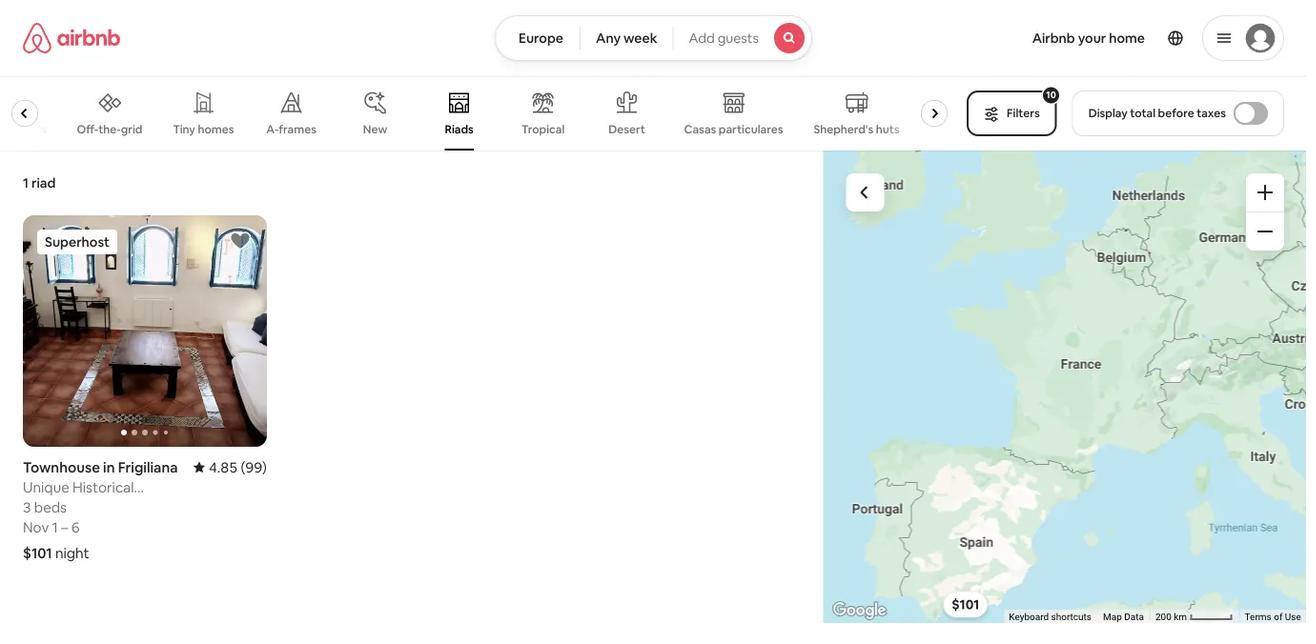 Task type: locate. For each thing, give the bounding box(es) containing it.
1
[[23, 175, 29, 192], [52, 519, 58, 537]]

display total before taxes
[[1089, 106, 1227, 121]]

tropical
[[522, 122, 565, 137]]

0 horizontal spatial $101
[[23, 544, 52, 563]]

1 inside 3 beds nov 1 – 6 $101 night
[[52, 519, 58, 537]]

terms of use link
[[1246, 612, 1302, 624]]

guests
[[718, 30, 759, 47]]

beds
[[34, 499, 67, 517]]

map
[[1104, 612, 1123, 624]]

taxes
[[1197, 106, 1227, 121]]

map data button
[[1104, 611, 1145, 624]]

1 horizontal spatial 1
[[52, 519, 58, 537]]

3
[[23, 499, 31, 517]]

off-
[[77, 122, 98, 137]]

townhouse in frigiliana
[[23, 459, 178, 477]]

none search field containing europe
[[495, 15, 813, 61]]

–
[[61, 519, 68, 537]]

200 km button
[[1151, 611, 1240, 624]]

terms
[[1246, 612, 1273, 624]]

0 vertical spatial $101
[[23, 544, 52, 563]]

1 vertical spatial 1
[[52, 519, 58, 537]]

$101 left keyboard
[[953, 597, 980, 614]]

map data
[[1104, 612, 1145, 624]]

zoom in image
[[1258, 185, 1274, 200]]

group
[[0, 76, 956, 151], [23, 216, 267, 448]]

keyboard shortcuts
[[1010, 612, 1093, 624]]

filters
[[1008, 106, 1041, 121]]

10
[[1047, 89, 1057, 101]]

shortcuts
[[1052, 612, 1093, 624]]

$101
[[23, 544, 52, 563], [953, 597, 980, 614]]

$101 button
[[944, 592, 989, 619]]

townhouse
[[23, 459, 100, 477]]

add guests
[[689, 30, 759, 47]]

night
[[55, 544, 89, 563]]

6
[[71, 519, 80, 537]]

None search field
[[495, 15, 813, 61]]

$101 down nov
[[23, 544, 52, 563]]

display total before taxes button
[[1073, 91, 1285, 136]]

1 left –
[[52, 519, 58, 537]]

use
[[1286, 612, 1302, 624]]

homes
[[198, 122, 234, 137]]

europe button
[[495, 15, 581, 61]]

huts
[[877, 122, 900, 137]]

data
[[1125, 612, 1145, 624]]

$101 inside 3 beds nov 1 – 6 $101 night
[[23, 544, 52, 563]]

0 horizontal spatial 1
[[23, 175, 29, 192]]

frigiliana
[[118, 459, 178, 477]]

particulares
[[719, 122, 784, 137]]

1 left riad
[[23, 175, 29, 192]]

any
[[596, 30, 621, 47]]

a-
[[266, 122, 279, 137]]

1 vertical spatial $101
[[953, 597, 980, 614]]

zoom out image
[[1258, 224, 1274, 239]]

tiny homes
[[173, 122, 234, 137]]

nov
[[23, 519, 49, 537]]

1 horizontal spatial $101
[[953, 597, 980, 614]]

airbnb
[[1033, 30, 1076, 47]]

google map
showing 3 stays. region
[[824, 151, 1308, 624]]

0 vertical spatial group
[[0, 76, 956, 151]]

any week button
[[580, 15, 674, 61]]

airbnb your home
[[1033, 30, 1146, 47]]

4.85 out of 5 average rating,  99 reviews image
[[194, 459, 267, 477]]

frames
[[279, 122, 317, 137]]



Task type: vqa. For each thing, say whether or not it's contained in the screenshot.
'show more dates'
no



Task type: describe. For each thing, give the bounding box(es) containing it.
riads
[[445, 122, 474, 137]]

shepherd's huts
[[814, 122, 900, 137]]

shepherd's
[[814, 122, 874, 137]]

filters button
[[967, 91, 1058, 136]]

the-
[[98, 122, 121, 137]]

airbnb your home link
[[1021, 18, 1157, 58]]

200 km
[[1156, 612, 1190, 624]]

home
[[1110, 30, 1146, 47]]

total
[[1131, 106, 1156, 121]]

(99)
[[241, 459, 267, 477]]

0 vertical spatial 1
[[23, 175, 29, 192]]

km
[[1175, 612, 1188, 624]]

google image
[[829, 599, 892, 624]]

1 vertical spatial group
[[23, 216, 267, 448]]

new
[[363, 122, 388, 137]]

3 beds nov 1 – 6 $101 night
[[23, 499, 89, 563]]

riad
[[31, 175, 56, 192]]

4.85 (99)
[[209, 459, 267, 477]]

$101 inside button
[[953, 597, 980, 614]]

add
[[689, 30, 715, 47]]

add to wishlist: townhouse in frigiliana image
[[229, 230, 252, 253]]

add guests button
[[673, 15, 813, 61]]

casas
[[685, 122, 717, 137]]

terms of use
[[1246, 612, 1302, 624]]

in
[[103, 459, 115, 477]]

europe
[[519, 30, 564, 47]]

of
[[1275, 612, 1284, 624]]

any week
[[596, 30, 658, 47]]

before
[[1159, 106, 1195, 121]]

desert
[[609, 122, 646, 137]]

week
[[624, 30, 658, 47]]

4.85
[[209, 459, 238, 477]]

tiny
[[173, 122, 195, 137]]

group containing off-the-grid
[[0, 76, 956, 151]]

a-frames
[[266, 122, 317, 137]]

grid
[[121, 122, 143, 137]]

off-the-grid
[[77, 122, 143, 137]]

keyboard
[[1010, 612, 1050, 624]]

your
[[1079, 30, 1107, 47]]

1 riad
[[23, 175, 56, 192]]

display
[[1089, 106, 1128, 121]]

casas particulares
[[685, 122, 784, 137]]

200
[[1156, 612, 1173, 624]]

profile element
[[836, 0, 1285, 76]]

keyboard shortcuts button
[[1010, 611, 1093, 624]]



